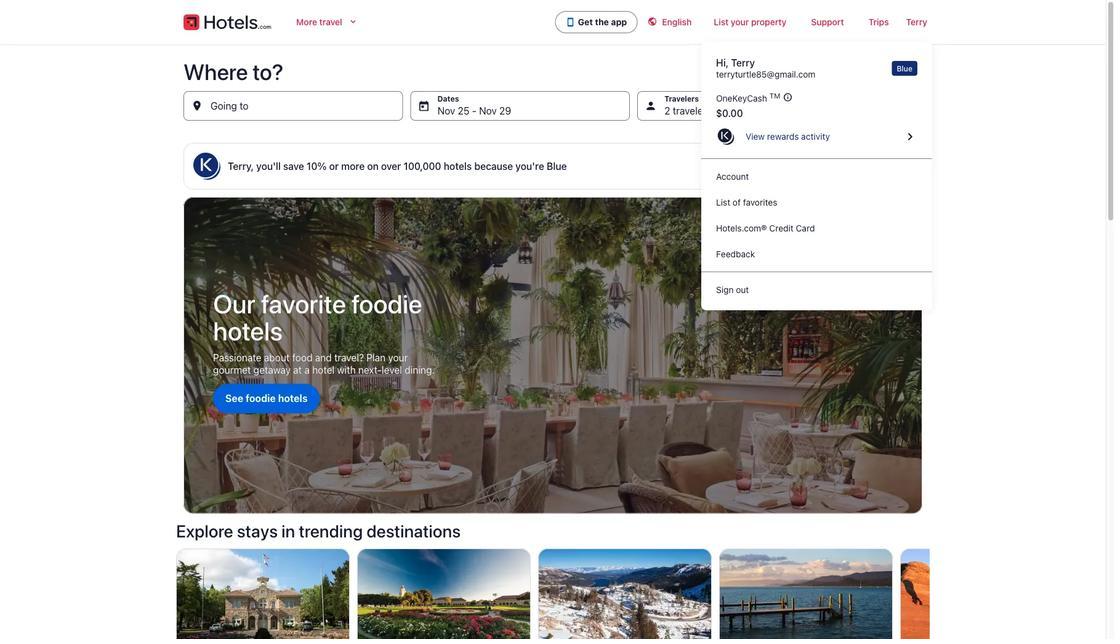 Task type: vqa. For each thing, say whether or not it's contained in the screenshot.
SAVE
yes



Task type: locate. For each thing, give the bounding box(es) containing it.
hotels up the passionate
[[213, 315, 283, 346]]

0 horizontal spatial terry
[[731, 57, 755, 69]]

small image
[[647, 17, 657, 26]]

1 horizontal spatial terry
[[906, 17, 927, 27]]

10%
[[307, 160, 327, 172]]

blue down terry dropdown button
[[897, 64, 913, 73]]

card
[[796, 223, 815, 233]]

0 vertical spatial your
[[731, 17, 749, 27]]

terry,
[[228, 160, 254, 172]]

download the app button image
[[566, 17, 575, 27]]

hotels down "at"
[[278, 393, 308, 404]]

where
[[184, 58, 248, 84]]

blue inside our favorite foodie hotels main content
[[547, 160, 567, 172]]

one key blue tier image
[[193, 153, 220, 180]]

0 horizontal spatial nov
[[438, 105, 455, 117]]

nov left 25
[[438, 105, 455, 117]]

travel?
[[334, 352, 364, 364]]

terry button
[[901, 10, 932, 34]]

list your property link
[[702, 10, 799, 34]]

1 vertical spatial list
[[716, 197, 730, 208]]

list of favorites
[[716, 197, 777, 208]]

2 nov from the left
[[479, 105, 497, 117]]

show next card image
[[922, 610, 937, 625]]

travel
[[319, 17, 342, 27]]

1 vertical spatial terry
[[731, 57, 755, 69]]

list
[[714, 17, 729, 27], [716, 197, 730, 208]]

nov
[[438, 105, 455, 117], [479, 105, 497, 117]]

your up level
[[388, 352, 408, 364]]

explore stays in trending destinations
[[176, 521, 461, 541]]

more
[[341, 160, 365, 172]]

1 vertical spatial your
[[388, 352, 408, 364]]

blue right 'you're'
[[547, 160, 567, 172]]

support
[[811, 17, 844, 27]]

1 horizontal spatial your
[[731, 17, 749, 27]]

nov 25 - nov 29
[[438, 105, 511, 117]]

hotels logo image
[[184, 12, 272, 32]]

list left 'of'
[[716, 197, 730, 208]]

your
[[731, 17, 749, 27], [388, 352, 408, 364]]

over
[[381, 160, 401, 172]]

credit
[[769, 223, 794, 233]]

our favorite foodie hotels passionate about food and travel? plan your gourmet getaway at a hotel with next-level dining.
[[213, 288, 435, 376]]

1 vertical spatial blue
[[547, 160, 567, 172]]

$0.00
[[716, 107, 743, 119]]

1 nov from the left
[[438, 105, 455, 117]]

list up hi,
[[714, 17, 729, 27]]

1 vertical spatial hotels
[[213, 315, 283, 346]]

0 vertical spatial foodie
[[352, 288, 422, 319]]

0 horizontal spatial your
[[388, 352, 408, 364]]

of
[[733, 197, 741, 208]]

blue
[[897, 64, 913, 73], [547, 160, 567, 172]]

1 horizontal spatial blue
[[897, 64, 913, 73]]

foodie
[[352, 288, 422, 319], [246, 393, 276, 404]]

nov right -
[[479, 105, 497, 117]]

1 horizontal spatial foodie
[[352, 288, 422, 319]]

0 vertical spatial list
[[714, 17, 729, 27]]

you're
[[516, 160, 544, 172]]

a
[[304, 364, 310, 376]]

list inside "link"
[[716, 197, 730, 208]]

your left 'property'
[[731, 17, 749, 27]]

more travel
[[296, 17, 342, 27]]

1 horizontal spatial nov
[[479, 105, 497, 117]]

sign out
[[716, 285, 749, 295]]

our
[[213, 288, 255, 319]]

onekeycash tm
[[716, 92, 780, 104]]

foodie right see
[[246, 393, 276, 404]]

feedback
[[716, 249, 755, 259]]

account
[[716, 171, 749, 182]]

getaway
[[253, 364, 291, 376]]

more
[[296, 17, 317, 27]]

terry, you'll save 10% or more on over 100,000 hotels because you're blue
[[228, 160, 567, 172]]

hotels right 100,000
[[444, 160, 472, 172]]

directional image
[[903, 129, 918, 144]]

with
[[337, 364, 356, 376]]

terry inside hi, terry terryturtle85@gmail.com
[[731, 57, 755, 69]]

terry right hi,
[[731, 57, 755, 69]]

terryturtle85@gmail.com
[[716, 69, 816, 79]]

0 horizontal spatial blue
[[547, 160, 567, 172]]

hotels.com® credit card link
[[701, 216, 932, 241]]

hotels
[[444, 160, 472, 172], [213, 315, 283, 346], [278, 393, 308, 404]]

0 horizontal spatial foodie
[[246, 393, 276, 404]]

account link
[[701, 164, 932, 190]]

terry right the trips on the right of the page
[[906, 17, 927, 27]]

terry
[[906, 17, 927, 27], [731, 57, 755, 69]]

foodie inside "our favorite foodie hotels passionate about food and travel? plan your gourmet getaway at a hotel with next-level dining."
[[352, 288, 422, 319]]

nov 25 - nov 29 button
[[410, 91, 630, 121]]

-
[[472, 105, 477, 117]]

because
[[474, 160, 513, 172]]

passionate
[[213, 352, 261, 364]]

to?
[[253, 58, 284, 84]]

hotels inside "our favorite foodie hotels passionate about food and travel? plan your gourmet getaway at a hotel with next-level dining."
[[213, 315, 283, 346]]

see
[[225, 393, 243, 404]]

foodie up plan
[[352, 288, 422, 319]]

0 vertical spatial terry
[[906, 17, 927, 27]]

hi,
[[716, 57, 729, 69]]

trips
[[869, 17, 889, 27]]

in
[[282, 521, 295, 541]]



Task type: describe. For each thing, give the bounding box(es) containing it.
info_outline image
[[783, 92, 793, 102]]

29
[[499, 105, 511, 117]]

list of favorites link
[[701, 190, 932, 216]]

0 vertical spatial blue
[[897, 64, 913, 73]]

next-
[[358, 364, 382, 376]]

view rewards activity
[[746, 131, 830, 142]]

view rewards activity link
[[716, 127, 918, 147]]

activity
[[801, 131, 830, 142]]

trending
[[299, 521, 363, 541]]

hotels.com®
[[716, 223, 767, 233]]

feedback link
[[701, 241, 932, 267]]

and
[[315, 352, 332, 364]]

favorite
[[261, 288, 346, 319]]

where to?
[[184, 58, 284, 84]]

show previous card image
[[169, 610, 184, 625]]

1 vertical spatial foodie
[[246, 393, 276, 404]]

list for list your property
[[714, 17, 729, 27]]

hi, terry terryturtle85@gmail.com
[[716, 57, 816, 79]]

at
[[293, 364, 302, 376]]

get the app link
[[555, 11, 638, 33]]

save
[[283, 160, 304, 172]]

or
[[329, 160, 339, 172]]

stays
[[237, 521, 278, 541]]

see foodie hotels link
[[213, 384, 320, 413]]

about
[[264, 352, 290, 364]]

level
[[382, 364, 402, 376]]

food
[[292, 352, 313, 364]]

destinations
[[367, 521, 461, 541]]

get the app
[[578, 17, 627, 27]]

favorites
[[743, 197, 777, 208]]

support link
[[799, 10, 856, 34]]

you'll
[[256, 160, 281, 172]]

see foodie hotels
[[225, 393, 308, 404]]

your inside "our favorite foodie hotels passionate about food and travel? plan your gourmet getaway at a hotel with next-level dining."
[[388, 352, 408, 364]]

dine under a verdant mosaic of plant life in the city. image
[[184, 197, 922, 514]]

onekeycash image
[[716, 127, 736, 147]]

trips link
[[856, 10, 901, 34]]

gourmet
[[213, 364, 251, 376]]

app
[[611, 17, 627, 27]]

onekeycash
[[716, 93, 767, 104]]

25
[[458, 105, 469, 117]]

more travel button
[[286, 10, 368, 34]]

out
[[736, 285, 749, 295]]

english
[[662, 17, 692, 27]]

sign
[[716, 285, 734, 295]]

list for list of favorites
[[716, 197, 730, 208]]

rewards
[[767, 131, 799, 142]]

on
[[367, 160, 379, 172]]

hotels.com® credit card
[[716, 223, 815, 233]]

explore
[[176, 521, 233, 541]]

sign out link
[[701, 277, 932, 303]]

2 vertical spatial hotels
[[278, 393, 308, 404]]

view
[[746, 131, 765, 142]]

english button
[[638, 10, 702, 34]]

get
[[578, 17, 593, 27]]

the
[[595, 17, 609, 27]]

tm
[[770, 92, 780, 100]]

our favorite foodie hotels main content
[[0, 44, 1106, 639]]

terry inside dropdown button
[[906, 17, 927, 27]]

list your property
[[714, 17, 787, 27]]

0 vertical spatial hotels
[[444, 160, 472, 172]]

hotel
[[312, 364, 335, 376]]

plan
[[366, 352, 386, 364]]

property
[[751, 17, 787, 27]]

dining.
[[405, 364, 435, 376]]

100,000
[[404, 160, 441, 172]]



